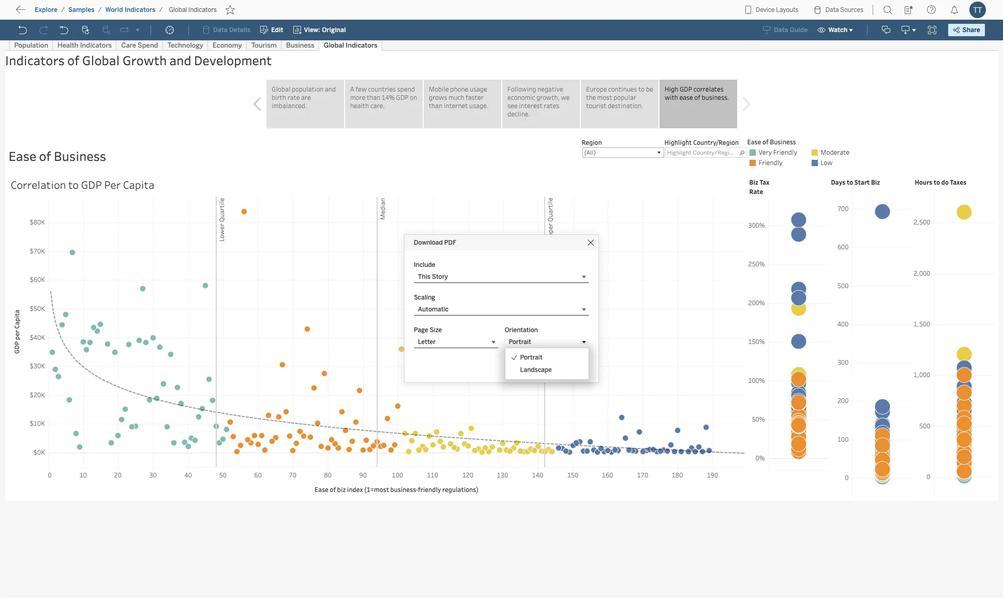 Task type: locate. For each thing, give the bounding box(es) containing it.
world
[[105, 6, 123, 13]]

world indicators link
[[105, 6, 156, 14]]

skip to content link
[[25, 6, 105, 20]]

/ left global
[[159, 6, 163, 13]]

explore
[[35, 6, 58, 13]]

2 / from the left
[[98, 6, 102, 13]]

/ right to
[[61, 6, 65, 13]]

1 horizontal spatial /
[[98, 6, 102, 13]]

to
[[47, 8, 55, 18]]

/
[[61, 6, 65, 13], [98, 6, 102, 13], [159, 6, 163, 13]]

1 horizontal spatial indicators
[[188, 6, 217, 13]]

global indicators
[[169, 6, 217, 13]]

3 / from the left
[[159, 6, 163, 13]]

1 / from the left
[[61, 6, 65, 13]]

indicators right world
[[125, 6, 156, 13]]

/ left world
[[98, 6, 102, 13]]

0 horizontal spatial indicators
[[125, 6, 156, 13]]

0 horizontal spatial /
[[61, 6, 65, 13]]

2 horizontal spatial /
[[159, 6, 163, 13]]

indicators right global
[[188, 6, 217, 13]]

indicators
[[125, 6, 156, 13], [188, 6, 217, 13]]



Task type: vqa. For each thing, say whether or not it's contained in the screenshot.
You have 13 days left in your trial.
no



Task type: describe. For each thing, give the bounding box(es) containing it.
global
[[169, 6, 187, 13]]

global indicators element
[[166, 6, 220, 13]]

skip to content
[[27, 8, 89, 18]]

explore / samples / world indicators /
[[35, 6, 163, 13]]

1 indicators from the left
[[125, 6, 156, 13]]

samples
[[68, 6, 95, 13]]

content
[[57, 8, 89, 18]]

samples link
[[68, 6, 95, 14]]

explore link
[[34, 6, 58, 14]]

2 indicators from the left
[[188, 6, 217, 13]]

skip
[[27, 8, 44, 18]]



